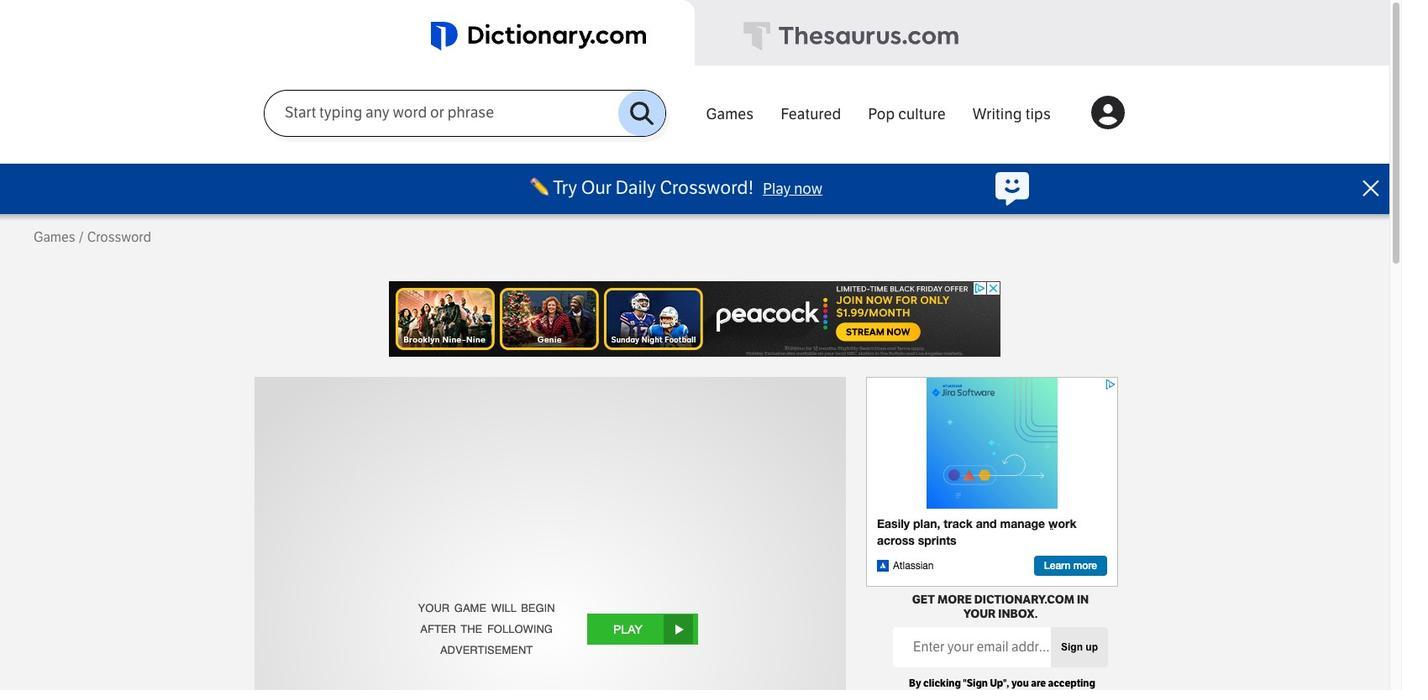 Task type: vqa. For each thing, say whether or not it's contained in the screenshot.
Sign Up at the bottom of the page
yes



Task type: locate. For each thing, give the bounding box(es) containing it.
1 vertical spatial advertisement region
[[866, 377, 1118, 587]]

advertisement region
[[389, 281, 1001, 357], [866, 377, 1118, 587]]

up
[[1086, 641, 1098, 653]]

1 horizontal spatial games link
[[693, 96, 767, 128]]

accepting
[[1048, 678, 1095, 689]]

pop culture
[[868, 105, 946, 123]]

in
[[1077, 593, 1089, 607]]

0 vertical spatial dictionary.com
[[974, 593, 1075, 607]]

0 vertical spatial games
[[706, 105, 754, 123]]

games for crossword
[[34, 229, 75, 245]]

games link up 'crossword!' at top
[[693, 96, 767, 128]]

are
[[1031, 678, 1046, 689]]

games
[[706, 105, 754, 123], [34, 229, 75, 245]]

Start typing any word or phrase text field
[[265, 103, 619, 123]]

games link inside pages menu element
[[693, 96, 767, 128]]

writing
[[973, 105, 1022, 123]]

1 vertical spatial games link
[[34, 229, 75, 245]]

dictionary.com down enter your email address text box
[[910, 689, 981, 691]]

sign up
[[1061, 641, 1098, 653]]

play now
[[763, 180, 823, 198]]

1 horizontal spatial games
[[706, 105, 754, 123]]

"sign
[[963, 678, 988, 689]]

tips
[[1026, 105, 1051, 123]]

0 vertical spatial games link
[[693, 96, 767, 128]]

games left crossword
[[34, 229, 75, 245]]

crossword
[[87, 229, 151, 245]]

✏️ try our daily crossword!
[[530, 177, 754, 199]]

pop culture link
[[855, 96, 959, 128]]

games up 'crossword!' at top
[[706, 105, 754, 123]]

1 vertical spatial games
[[34, 229, 75, 245]]

games link left crossword
[[34, 229, 75, 245]]

0 horizontal spatial games
[[34, 229, 75, 245]]

inbox.
[[998, 607, 1038, 621]]

crossword!
[[660, 177, 754, 199]]

games inside pages menu element
[[706, 105, 754, 123]]

dictionary.com inside by clicking "sign up", you are accepting dictionary.com
[[910, 689, 981, 691]]

your
[[963, 607, 996, 621]]

1 vertical spatial dictionary.com
[[910, 689, 981, 691]]

dictionary.com left in
[[974, 593, 1075, 607]]

✕
[[1362, 175, 1380, 201]]

play now link
[[763, 180, 823, 198]]

try
[[553, 177, 577, 199]]

0 horizontal spatial games link
[[34, 229, 75, 245]]

get more dictionary.com in your inbox.
[[912, 593, 1089, 621]]

dictionary.com
[[974, 593, 1075, 607], [910, 689, 981, 691]]

games link
[[693, 96, 767, 128], [34, 229, 75, 245]]

games for featured
[[706, 105, 754, 123]]

now
[[794, 180, 823, 198]]

you
[[1011, 678, 1029, 689]]

our
[[581, 177, 612, 199]]

play
[[763, 180, 791, 198]]

writing tips link
[[959, 96, 1064, 128]]

featured
[[781, 105, 841, 123]]



Task type: describe. For each thing, give the bounding box(es) containing it.
crossword link
[[87, 229, 151, 245]]

pages menu element
[[693, 86, 1125, 164]]

sign up button
[[1051, 627, 1108, 667]]

games link for crossword
[[34, 229, 75, 245]]

✕ button
[[1353, 164, 1390, 214]]

Enter your email address text field
[[893, 632, 1051, 662]]

0 vertical spatial advertisement region
[[389, 281, 1001, 357]]

culture
[[898, 105, 946, 123]]

writing tips
[[973, 105, 1051, 123]]

switch site tab list
[[0, 0, 1390, 68]]

by clicking "sign up", you are accepting dictionary.com
[[909, 678, 1095, 691]]

pop
[[868, 105, 895, 123]]

featured link
[[767, 96, 855, 128]]

games link for featured
[[693, 96, 767, 128]]

by
[[909, 678, 921, 689]]

get
[[912, 593, 935, 607]]

✏️
[[530, 177, 549, 199]]

daily
[[616, 177, 656, 199]]

up",
[[990, 678, 1009, 689]]

clicking
[[923, 678, 961, 689]]

dictionary.com inside get more dictionary.com in your inbox.
[[974, 593, 1075, 607]]

sign
[[1061, 641, 1083, 653]]

more
[[937, 593, 972, 607]]



